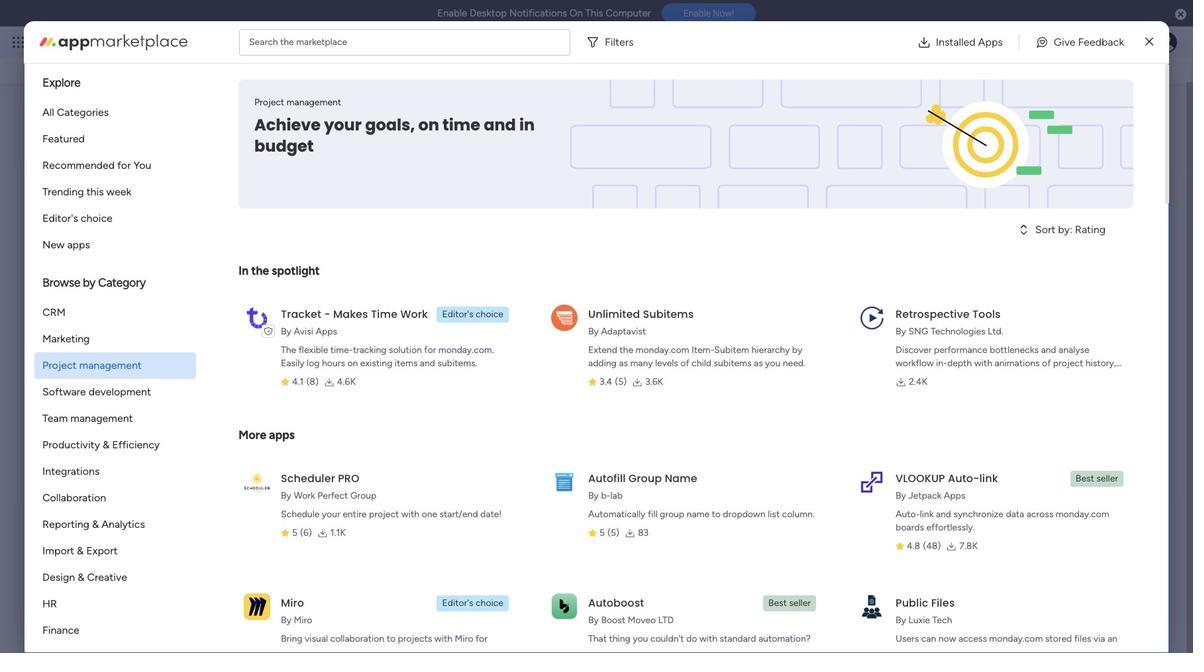 Task type: vqa. For each thing, say whether or not it's contained in the screenshot.
second of from left
yes



Task type: locate. For each thing, give the bounding box(es) containing it.
the
[[281, 344, 296, 356]]

group inside autofill group name by b-lab
[[629, 471, 662, 486]]

2 horizontal spatial apps
[[978, 35, 1003, 48]]

seller for vlookup auto-link
[[1097, 473, 1118, 484]]

give feedback
[[1054, 35, 1124, 48]]

workspace
[[185, 266, 230, 278], [405, 266, 450, 278], [134, 540, 191, 554]]

an
[[1108, 633, 1117, 645]]

0 vertical spatial by
[[83, 276, 95, 290]]

1 horizontal spatial for
[[424, 344, 436, 356]]

1 horizontal spatial search
[[1116, 52, 1149, 65]]

monday.com up usable
[[989, 633, 1043, 645]]

2 vertical spatial editor's
[[442, 598, 473, 609]]

with
[[1121, 208, 1142, 221], [974, 358, 992, 369], [401, 509, 419, 520], [434, 633, 453, 645], [699, 633, 717, 645]]

recently visited
[[61, 111, 149, 125]]

best seller
[[1076, 473, 1118, 484], [768, 598, 811, 609]]

1 horizontal spatial on
[[418, 114, 439, 136]]

5 for autofill group name
[[600, 527, 605, 539]]

invite members image
[[1019, 36, 1032, 49]]

1 vertical spatial give
[[987, 52, 1008, 64]]

your down apps marketplace image
[[100, 59, 122, 72]]

by up bring
[[281, 615, 291, 626]]

see plans button
[[214, 32, 278, 52]]

0 horizontal spatial for
[[117, 159, 131, 172]]

and inside auto-link and synchronize data across monday.com boards effortlessly.
[[936, 509, 951, 520]]

1 vertical spatial choice
[[476, 309, 503, 320]]

1 horizontal spatial apps
[[944, 490, 965, 501]]

in right time
[[519, 114, 535, 136]]

of inside extend the monday.com item-subitem hierarchy by adding as many levels of child subitems as you need.
[[681, 358, 689, 369]]

tracking
[[353, 344, 387, 356]]

inspired
[[1018, 296, 1056, 309]]

choice
[[81, 212, 112, 225], [476, 309, 503, 320], [476, 598, 503, 609]]

1 vertical spatial learn
[[1014, 349, 1036, 361]]

work right component icon
[[76, 266, 96, 278]]

0 vertical spatial workflow
[[1023, 208, 1067, 221]]

as down hierarchy on the bottom of page
[[754, 358, 763, 369]]

(5) for unlimited
[[615, 376, 627, 388]]

project up achieve on the top of page
[[254, 97, 284, 108]]

0 horizontal spatial enable
[[437, 7, 467, 19]]

2 > from the left
[[375, 266, 380, 278]]

miro right projects
[[455, 633, 473, 645]]

apps right more at the bottom left of the page
[[269, 428, 295, 443]]

with inside boost your workflow in minutes with ready-made templates
[[1121, 208, 1142, 221]]

projects
[[398, 633, 432, 645]]

2 5 from the left
[[600, 527, 605, 539]]

2 work management > main workspace from the left
[[295, 266, 450, 278]]

0 vertical spatial search
[[249, 36, 278, 47]]

apps down vlookup auto-link
[[944, 490, 965, 501]]

recently
[[61, 111, 110, 125]]

marketing
[[42, 333, 90, 345]]

group up entire
[[350, 490, 377, 501]]

apps for more apps
[[269, 428, 295, 443]]

quick search
[[1086, 52, 1149, 65]]

in down stored
[[1043, 647, 1050, 653]]

by right component icon
[[83, 276, 95, 290]]

main for component icon
[[163, 266, 183, 278]]

and inside 'the flexible time-tracking solution for monday.com. easily log hours on existing items and subitems.'
[[420, 358, 435, 369]]

0 vertical spatial choice
[[81, 212, 112, 225]]

1 vertical spatial auto-
[[896, 509, 920, 520]]

recent
[[124, 59, 155, 72]]

group
[[660, 509, 684, 520]]

1 horizontal spatial workflow
[[1023, 208, 1067, 221]]

0 horizontal spatial you
[[633, 633, 648, 645]]

1 vertical spatial on
[[347, 358, 358, 369]]

recommended
[[42, 159, 115, 172]]

1 horizontal spatial give
[[1054, 35, 1076, 48]]

to right "name"
[[712, 509, 721, 520]]

management up makes
[[318, 266, 372, 278]]

> up time
[[375, 266, 380, 278]]

by up need.
[[792, 344, 802, 356]]

computer
[[606, 7, 651, 19]]

1 vertical spatial autoboost
[[610, 647, 655, 653]]

2 horizontal spatial for
[[476, 633, 488, 645]]

fill
[[648, 509, 657, 520]]

autoboost inside that thing you couldn't do with standard automation? with autoboost you can!
[[610, 647, 655, 653]]

autoboost up by boost moveo ltd
[[588, 596, 644, 611]]

sng
[[908, 326, 928, 337]]

workflow up sort on the top right of page
[[1023, 208, 1067, 221]]

1 vertical spatial search
[[1116, 52, 1149, 65]]

0 horizontal spatial search
[[249, 36, 278, 47]]

2 vertical spatial editor's choice
[[442, 598, 503, 609]]

learn left get
[[961, 296, 988, 309]]

main inside work management > main workspace link
[[383, 266, 403, 278]]

explore
[[42, 76, 80, 90]]

monday.com inside auto-link and synchronize data across monday.com boards effortlessly.
[[1056, 509, 1109, 520]]

0 horizontal spatial in
[[519, 114, 535, 136]]

to left projects
[[387, 633, 395, 645]]

you down couldn't
[[657, 647, 672, 653]]

1 horizontal spatial group
[[629, 471, 662, 486]]

work inside scheduler pro by work perfect group
[[294, 490, 315, 501]]

apps right new
[[67, 238, 90, 251]]

you down moveo
[[633, 633, 648, 645]]

with right projects
[[434, 633, 453, 645]]

1 > from the left
[[155, 266, 161, 278]]

0 vertical spatial on
[[418, 114, 439, 136]]

1 horizontal spatial 5
[[600, 527, 605, 539]]

best
[[1076, 473, 1094, 484], [768, 598, 787, 609]]

1 horizontal spatial work
[[400, 307, 428, 322]]

1 horizontal spatial auto-
[[948, 471, 979, 486]]

management up productivity & efficiency
[[70, 412, 133, 425]]

your inside boost your workflow in minutes with ready-made templates
[[999, 208, 1021, 221]]

your down perfect
[[322, 509, 340, 520]]

0 horizontal spatial work
[[294, 490, 315, 501]]

choice for miro
[[476, 598, 503, 609]]

by left sng
[[896, 326, 906, 337]]

0 horizontal spatial link
[[920, 509, 934, 520]]

management up quickly access your recent boards, inbox and workspaces
[[134, 34, 206, 50]]

inbox image
[[990, 36, 1003, 49]]

4.1
[[292, 376, 304, 388]]

app logo image for an
[[859, 593, 885, 620]]

monday.com inside the users can now access monday.com stored files via an external url. urls are even usable in automations!
[[989, 633, 1043, 645]]

with inside discover performance bottlenecks and analyse workflow in-depth with animations of project history, charts and statistics.
[[974, 358, 992, 369]]

monday.com
[[636, 344, 689, 356], [1059, 349, 1112, 361], [1056, 509, 1109, 520], [989, 633, 1043, 645], [281, 647, 335, 653]]

5 down automatically
[[600, 527, 605, 539]]

notes
[[78, 244, 108, 257]]

auto- up by jetpack apps
[[948, 471, 979, 486]]

in-
[[936, 358, 947, 369]]

app logo image for effortlessly.
[[859, 469, 885, 495]]

2 vertical spatial choice
[[476, 598, 503, 609]]

enable desktop notifications on this computer
[[437, 7, 651, 19]]

apps inside button
[[978, 35, 1003, 48]]

invite
[[142, 429, 169, 441]]

0 vertical spatial apps
[[978, 35, 1003, 48]]

notifications image
[[961, 36, 974, 49]]

by inside public files by luxie tech
[[896, 615, 906, 626]]

miro up bring
[[294, 615, 312, 626]]

with right do
[[699, 633, 717, 645]]

1 vertical spatial apps
[[269, 428, 295, 443]]

2 horizontal spatial you
[[765, 358, 781, 369]]

work management > main workspace down notes
[[76, 266, 230, 278]]

2 vertical spatial you
[[657, 647, 672, 653]]

lottie animation element
[[586, 34, 959, 84]]

& for efficiency
[[103, 439, 110, 451]]

and down in-
[[924, 371, 939, 382]]

with inside bring visual collaboration to projects with miro for monday.com
[[434, 633, 453, 645]]

0 horizontal spatial best
[[768, 598, 787, 609]]

miro
[[281, 596, 304, 611], [294, 615, 312, 626], [455, 633, 473, 645]]

work down scheduler
[[294, 490, 315, 501]]

feedback
[[1078, 35, 1124, 48]]

and right items
[[420, 358, 435, 369]]

give inside button
[[1054, 35, 1076, 48]]

on left time
[[418, 114, 439, 136]]

2 horizontal spatial main
[[383, 266, 403, 278]]

editor's for miro
[[442, 598, 473, 609]]

lab
[[610, 490, 623, 501]]

& right design
[[78, 571, 84, 584]]

& down my workspaces
[[92, 518, 99, 531]]

1 horizontal spatial apps
[[269, 428, 295, 443]]

1 horizontal spatial as
[[754, 358, 763, 369]]

2 vertical spatial for
[[476, 633, 488, 645]]

link up synchronize at bottom right
[[979, 471, 998, 486]]

work inside work management > main workspace link
[[295, 266, 315, 278]]

0 horizontal spatial project
[[42, 359, 77, 372]]

entire
[[343, 509, 367, 520]]

& left get
[[990, 296, 997, 309]]

project
[[1053, 358, 1083, 369], [369, 509, 399, 520]]

effortlessly.
[[926, 522, 975, 533]]

1 horizontal spatial boost
[[969, 208, 997, 221]]

search down help image
[[1116, 52, 1149, 65]]

& for analytics
[[92, 518, 99, 531]]

the inside extend the monday.com item-subitem hierarchy by adding as many levels of child subitems as you need.
[[620, 344, 633, 356]]

work right component image
[[295, 266, 315, 278]]

autofill group name by b-lab
[[588, 471, 697, 501]]

workspaces up analytics
[[81, 500, 146, 515]]

0 horizontal spatial on
[[347, 358, 358, 369]]

0 horizontal spatial auto-
[[896, 509, 920, 520]]

best seller for autoboost
[[768, 598, 811, 609]]

miro up by miro
[[281, 596, 304, 611]]

in the spotlight
[[238, 264, 320, 278]]

auto-
[[948, 471, 979, 486], [896, 509, 920, 520]]

by left the luxie
[[896, 615, 906, 626]]

with right minutes
[[1121, 208, 1142, 221]]

and down see
[[225, 59, 242, 72]]

enable left desktop
[[437, 7, 467, 19]]

1 vertical spatial editor's choice
[[442, 309, 503, 320]]

your for schedule your entire project with one start/end date!
[[322, 509, 340, 520]]

to inside bring visual collaboration to projects with miro for monday.com
[[387, 633, 395, 645]]

enable left the now!
[[683, 8, 711, 19]]

access down "monday"
[[65, 59, 98, 72]]

software
[[42, 386, 86, 398]]

0 horizontal spatial best seller
[[768, 598, 811, 609]]

2 horizontal spatial work
[[295, 266, 315, 278]]

child
[[692, 358, 711, 369]]

apps image
[[1048, 36, 1061, 49]]

list
[[768, 509, 780, 520]]

of down getting on the right bottom of page
[[1042, 358, 1051, 369]]

for inside bring visual collaboration to projects with miro for monday.com
[[476, 633, 488, 645]]

0 vertical spatial miro
[[281, 596, 304, 611]]

select product image
[[12, 36, 25, 49]]

monday.com down visual
[[281, 647, 335, 653]]

1 horizontal spatial to
[[712, 509, 721, 520]]

of left child
[[681, 358, 689, 369]]

project for project management
[[42, 359, 77, 372]]

1 vertical spatial by
[[792, 344, 802, 356]]

5 for scheduler pro
[[292, 527, 297, 539]]

extend the monday.com item-subitem hierarchy by adding as many levels of child subitems as you need.
[[588, 344, 805, 369]]

app logo image
[[244, 305, 270, 331], [551, 305, 578, 331], [859, 305, 885, 331], [244, 469, 270, 495], [551, 469, 578, 495], [859, 469, 885, 495], [244, 593, 270, 620], [551, 593, 578, 620], [859, 593, 885, 620]]

1 of from the left
[[681, 358, 689, 369]]

group left name
[[629, 471, 662, 486]]

0 horizontal spatial give
[[987, 52, 1008, 64]]

your left goals,
[[324, 114, 362, 136]]

boards
[[896, 522, 924, 533]]

0 horizontal spatial seller
[[789, 598, 811, 609]]

browse by category
[[42, 276, 146, 290]]

1 vertical spatial editor's
[[442, 309, 473, 320]]

monday.com right across
[[1056, 509, 1109, 520]]

monday.com up levels on the right bottom of the page
[[636, 344, 689, 356]]

1 vertical spatial workspaces
[[81, 500, 146, 515]]

1 horizontal spatial enable
[[683, 8, 711, 19]]

2 of from the left
[[1042, 358, 1051, 369]]

new apps
[[42, 238, 90, 251]]

work up recent
[[107, 34, 131, 50]]

2 vertical spatial apps
[[944, 490, 965, 501]]

0 vertical spatial work
[[400, 307, 428, 322]]

0 horizontal spatial apps
[[316, 326, 337, 337]]

component image
[[279, 265, 291, 277]]

discover
[[896, 344, 932, 356]]

1 vertical spatial the
[[251, 264, 269, 278]]

give down the inbox image
[[987, 52, 1008, 64]]

1 vertical spatial for
[[424, 344, 436, 356]]

0 vertical spatial best seller
[[1076, 473, 1118, 484]]

main up time
[[383, 266, 403, 278]]

2 horizontal spatial in
[[1069, 208, 1078, 221]]

0 vertical spatial in
[[519, 114, 535, 136]]

seller
[[1097, 473, 1118, 484], [789, 598, 811, 609]]

0 vertical spatial give
[[1054, 35, 1076, 48]]

apps for tracket - makes time work
[[316, 326, 337, 337]]

0 horizontal spatial >
[[155, 266, 161, 278]]

apps down -
[[316, 326, 337, 337]]

main down analytics
[[105, 540, 131, 554]]

sort by: rating button
[[994, 219, 1133, 240]]

0 vertical spatial learn
[[961, 296, 988, 309]]

> right the category
[[155, 266, 161, 278]]

1 horizontal spatial main
[[163, 266, 183, 278]]

are
[[976, 647, 989, 653]]

1 vertical spatial (5)
[[608, 527, 619, 539]]

monday.com down started
[[1059, 349, 1112, 361]]

main right the category
[[163, 266, 183, 278]]

0 vertical spatial best
[[1076, 473, 1094, 484]]

flexible
[[299, 344, 328, 356]]

5 left (6)
[[292, 527, 297, 539]]

subitem
[[714, 344, 749, 356]]

& left 'export'
[[77, 545, 84, 557]]

and
[[225, 59, 242, 72], [484, 114, 516, 136], [1041, 344, 1056, 356], [420, 358, 435, 369], [924, 371, 939, 382], [252, 429, 270, 441], [936, 509, 951, 520]]

access inside the users can now access monday.com stored files via an external url. urls are even usable in automations!
[[959, 633, 987, 645]]

with right depth
[[974, 358, 992, 369]]

on down time- on the left bottom
[[347, 358, 358, 369]]

search right see
[[249, 36, 278, 47]]

work for component icon
[[76, 266, 96, 278]]

2 vertical spatial the
[[620, 344, 633, 356]]

work management > main workspace inside work management > main workspace link
[[295, 266, 450, 278]]

0 vertical spatial the
[[280, 36, 294, 47]]

1 as from the left
[[619, 358, 628, 369]]

best for autoboost
[[768, 598, 787, 609]]

and left the start
[[252, 429, 270, 441]]

0 vertical spatial project
[[254, 97, 284, 108]]

1 vertical spatial seller
[[789, 598, 811, 609]]

pro
[[338, 471, 359, 486]]

time
[[443, 114, 480, 136]]

templates image image
[[973, 105, 1148, 196]]

you down hierarchy on the bottom of page
[[765, 358, 781, 369]]

(5) for autofill
[[608, 527, 619, 539]]

apps up v2 user feedback icon
[[978, 35, 1003, 48]]

group
[[629, 471, 662, 486], [350, 490, 377, 501]]

budget
[[254, 135, 314, 157]]

1 vertical spatial you
[[633, 633, 648, 645]]

0 horizontal spatial boost
[[601, 615, 625, 626]]

apps
[[67, 238, 90, 251], [269, 428, 295, 443]]

main for component image
[[383, 266, 403, 278]]

work management > main workspace up time
[[295, 266, 450, 278]]

your inside project management achieve your goals, on time and in budget
[[324, 114, 362, 136]]

with inside that thing you couldn't do with standard automation? with autoboost you can!
[[699, 633, 717, 645]]

(5)
[[615, 376, 627, 388], [608, 527, 619, 539]]

1 horizontal spatial by
[[792, 344, 802, 356]]

name
[[665, 471, 697, 486]]

1 horizontal spatial >
[[375, 266, 380, 278]]

auto-link and synchronize data across monday.com boards effortlessly.
[[896, 509, 1109, 533]]

autoboost down thing
[[610, 647, 655, 653]]

enable inside enable now! button
[[683, 8, 711, 19]]

workspace image
[[64, 539, 96, 571]]

1 vertical spatial link
[[920, 509, 934, 520]]

unlimited subitems by adaptavist
[[588, 307, 694, 337]]

& for get
[[990, 296, 997, 309]]

more
[[238, 428, 266, 443]]

link down jetpack at the right bottom of page
[[920, 509, 934, 520]]

0 vertical spatial (5)
[[615, 376, 627, 388]]

project down analyse
[[1053, 358, 1083, 369]]

boost up thing
[[601, 615, 625, 626]]

1 5 from the left
[[292, 527, 297, 539]]

(5) right the 3.4
[[615, 376, 627, 388]]

project right entire
[[369, 509, 399, 520]]

see plans
[[232, 36, 272, 48]]

work right time
[[400, 307, 428, 322]]

subitems.
[[438, 358, 477, 369]]

the right in
[[251, 264, 269, 278]]

project up software
[[42, 359, 77, 372]]

as left many
[[619, 358, 628, 369]]

can
[[921, 633, 936, 645]]

1 horizontal spatial project
[[254, 97, 284, 108]]

0 horizontal spatial to
[[387, 633, 395, 645]]

by up the "schedule"
[[281, 490, 291, 501]]

1 horizontal spatial the
[[280, 36, 294, 47]]

discover performance bottlenecks and analyse workflow in-depth with animations of project history, charts and statistics.
[[896, 344, 1116, 382]]

0 vertical spatial project
[[1053, 358, 1083, 369]]

external
[[896, 647, 929, 653]]

1 image
[[1000, 27, 1012, 42]]

adding
[[588, 358, 617, 369]]

time
[[371, 307, 398, 322]]

adaptavist
[[601, 326, 646, 337]]

(5) down automatically
[[608, 527, 619, 539]]

best for vlookup auto-link
[[1076, 473, 1094, 484]]

all
[[42, 106, 54, 119]]

trending this week
[[42, 185, 131, 198]]

by left the b-
[[588, 490, 599, 501]]

1 horizontal spatial project
[[1053, 358, 1083, 369]]

jetpack
[[908, 490, 942, 501]]

1 vertical spatial access
[[959, 633, 987, 645]]

minutes
[[1080, 208, 1118, 221]]

do
[[686, 633, 697, 645]]

& left efficiency
[[103, 439, 110, 451]]

project inside project management achieve your goals, on time and in budget
[[254, 97, 284, 108]]

1 vertical spatial to
[[387, 633, 395, 645]]

management down notes
[[98, 266, 153, 278]]

0 horizontal spatial work management > main workspace
[[76, 266, 230, 278]]

work management > main workspace for component icon
[[76, 266, 230, 278]]

in up sort by: rating
[[1069, 208, 1078, 221]]

1 work management > main workspace from the left
[[76, 266, 230, 278]]

0 vertical spatial seller
[[1097, 473, 1118, 484]]

crm
[[42, 306, 66, 319]]

date!
[[480, 509, 502, 520]]

design & creative
[[42, 571, 127, 584]]

1 horizontal spatial learn
[[1014, 349, 1036, 361]]

hours
[[322, 358, 345, 369]]

give up v2 bolt switch icon
[[1054, 35, 1076, 48]]

give
[[1054, 35, 1076, 48], [987, 52, 1008, 64]]

1 vertical spatial miro
[[294, 615, 312, 626]]

management up achieve on the top of page
[[287, 97, 341, 108]]

1 vertical spatial best
[[768, 598, 787, 609]]

project management achieve your goals, on time and in budget
[[254, 97, 535, 157]]

with for boost your workflow in minutes with ready-made templates
[[1121, 208, 1142, 221]]

learn down getting on the right bottom of page
[[1014, 349, 1036, 361]]

ltd
[[658, 615, 674, 626]]

by inside autofill group name by b-lab
[[588, 490, 599, 501]]



Task type: describe. For each thing, give the bounding box(es) containing it.
monday.com inside extend the monday.com item-subitem hierarchy by adding as many levels of child subitems as you need.
[[636, 344, 689, 356]]

new
[[42, 238, 65, 251]]

miro inside bring visual collaboration to projects with miro for monday.com
[[455, 633, 473, 645]]

0 vertical spatial link
[[979, 471, 998, 486]]

with for bring visual collaboration to projects with miro for monday.com
[[434, 633, 453, 645]]

animations
[[995, 358, 1040, 369]]

> for component icon
[[155, 266, 161, 278]]

creative
[[87, 571, 127, 584]]

boost inside boost your workflow in minutes with ready-made templates
[[969, 208, 997, 221]]

project management
[[42, 359, 142, 372]]

roy mann image
[[74, 363, 100, 390]]

even
[[991, 647, 1011, 653]]

1 vertical spatial boost
[[601, 615, 625, 626]]

apps for vlookup auto-link
[[944, 490, 965, 501]]

0 horizontal spatial main
[[105, 540, 131, 554]]

unlimited
[[588, 307, 640, 322]]

by inside scheduler pro by work perfect group
[[281, 490, 291, 501]]

hr
[[42, 598, 57, 610]]

on inside project management achieve your goals, on time and in budget
[[418, 114, 439, 136]]

workspace for component image
[[405, 266, 450, 278]]

close my workspaces image
[[42, 499, 58, 515]]

editor's for tracket - makes time work
[[442, 309, 473, 320]]

name
[[687, 509, 710, 520]]

your for invite your teammates and start collaborating
[[172, 429, 193, 441]]

plans
[[250, 36, 272, 48]]

across
[[1027, 509, 1053, 520]]

you inside extend the monday.com item-subitem hierarchy by adding as many levels of child subitems as you need.
[[765, 358, 781, 369]]

search everything image
[[1080, 36, 1094, 49]]

0 horizontal spatial access
[[65, 59, 98, 72]]

development
[[89, 386, 151, 398]]

on inside 'the flexible time-tracking solution for monday.com. easily log hours on existing items and subitems.'
[[347, 358, 358, 369]]

visited
[[113, 111, 149, 125]]

import & export
[[42, 545, 118, 557]]

component image
[[59, 265, 71, 277]]

levels
[[655, 358, 678, 369]]

by up that
[[588, 615, 599, 626]]

& for creative
[[78, 571, 84, 584]]

goals,
[[365, 114, 415, 136]]

statistics.
[[941, 371, 981, 382]]

editor's choice for tracket - makes time work
[[442, 309, 503, 320]]

marketplace
[[296, 36, 347, 47]]

management up development
[[79, 359, 142, 372]]

start/end
[[440, 509, 478, 520]]

that thing you couldn't do with standard automation? with autoboost you can!
[[588, 633, 811, 653]]

desktop
[[470, 7, 507, 19]]

ready-
[[969, 224, 1000, 236]]

app logo image for with
[[551, 593, 578, 620]]

project for project management achieve your goals, on time and in budget
[[254, 97, 284, 108]]

monday.com inside bring visual collaboration to projects with miro for monday.com
[[281, 647, 335, 653]]

best seller for vlookup auto-link
[[1076, 473, 1118, 484]]

notifications
[[509, 7, 567, 19]]

management inside project management achieve your goals, on time and in budget
[[287, 97, 341, 108]]

monday.com inside getting started learn how monday.com works
[[1059, 349, 1112, 361]]

and inside project management achieve your goals, on time and in budget
[[484, 114, 516, 136]]

learn inside getting started learn how monday.com works
[[1014, 349, 1036, 361]]

ltd.
[[988, 326, 1003, 337]]

by inside retrospective tools by sng technologies ltd.
[[896, 326, 906, 337]]

dapulse x slim image
[[1145, 34, 1153, 50]]

-
[[324, 307, 330, 322]]

with for that thing you couldn't do with standard automation? with autoboost you can!
[[699, 633, 717, 645]]

7.8k
[[959, 541, 978, 552]]

(48)
[[923, 541, 941, 552]]

dapulse close image
[[1175, 8, 1186, 21]]

0 horizontal spatial by
[[83, 276, 95, 290]]

with left the one
[[401, 509, 419, 520]]

team
[[42, 412, 68, 425]]

private board image
[[59, 244, 74, 258]]

category
[[98, 276, 146, 290]]

apps for new apps
[[67, 238, 90, 251]]

getting started learn how monday.com works
[[1014, 334, 1139, 361]]

& for export
[[77, 545, 84, 557]]

0 horizontal spatial learn
[[961, 296, 988, 309]]

0 vertical spatial editor's choice
[[42, 212, 112, 225]]

luxie
[[908, 615, 930, 626]]

work for component image
[[295, 266, 315, 278]]

url.
[[931, 647, 950, 653]]

in inside boost your workflow in minutes with ready-made templates
[[1069, 208, 1078, 221]]

v2 bolt switch image
[[1075, 51, 1083, 66]]

quick
[[1086, 52, 1114, 65]]

automation?
[[758, 633, 811, 645]]

by left avisi at the left of page
[[281, 326, 291, 337]]

1 horizontal spatial you
[[657, 647, 672, 653]]

workspace for component icon
[[185, 266, 230, 278]]

auto- inside auto-link and synchronize data across monday.com boards effortlessly.
[[896, 509, 920, 520]]

b-
[[601, 490, 610, 501]]

workflow inside discover performance bottlenecks and analyse workflow in-depth with animations of project history, charts and statistics.
[[896, 358, 934, 369]]

quick search results list box
[[42, 126, 929, 301]]

in
[[238, 264, 248, 278]]

thing
[[609, 633, 631, 645]]

in inside project management achieve your goals, on time and in budget
[[519, 114, 535, 136]]

charts
[[896, 371, 922, 382]]

workflow inside boost your workflow in minutes with ready-made templates
[[1023, 208, 1067, 221]]

choice for tracket - makes time work
[[476, 309, 503, 320]]

vlookup auto-link
[[896, 471, 998, 486]]

for inside 'the flexible time-tracking solution for monday.com. easily log hours on existing items and subitems.'
[[424, 344, 436, 356]]

feedback
[[1010, 52, 1051, 64]]

the for marketplace
[[280, 36, 294, 47]]

public
[[896, 596, 928, 611]]

banner logo image
[[876, 79, 1118, 209]]

0 vertical spatial workspaces
[[245, 59, 302, 72]]

enable for enable now!
[[683, 8, 711, 19]]

started
[[1049, 334, 1079, 346]]

kendall parks image
[[1156, 32, 1177, 53]]

scheduler
[[281, 471, 335, 486]]

achieve
[[254, 114, 321, 136]]

editor's choice for miro
[[442, 598, 503, 609]]

seller for autoboost
[[789, 598, 811, 609]]

getting started element
[[961, 321, 1160, 374]]

productivity & efficiency
[[42, 439, 160, 451]]

give for give feedback
[[987, 52, 1008, 64]]

4.8 (48)
[[907, 541, 941, 552]]

2 as from the left
[[754, 358, 763, 369]]

enable now! button
[[662, 3, 756, 23]]

bring
[[281, 633, 302, 645]]

v2 user feedback image
[[972, 51, 982, 66]]

productivity
[[42, 439, 100, 451]]

the for monday.com
[[620, 344, 633, 356]]

teammates
[[196, 429, 249, 441]]

7
[[893, 370, 898, 382]]

1 horizontal spatial work
[[107, 34, 131, 50]]

by left jetpack at the right bottom of page
[[896, 490, 906, 501]]

close recently visited image
[[42, 110, 58, 126]]

group inside scheduler pro by work perfect group
[[350, 490, 377, 501]]

search inside button
[[1116, 52, 1149, 65]]

easily
[[281, 358, 305, 369]]

3.4
[[600, 376, 612, 388]]

and left analyse
[[1041, 344, 1056, 356]]

scheduler pro by work perfect group
[[281, 471, 377, 501]]

reporting
[[42, 518, 89, 531]]

by inside unlimited subitems by adaptavist
[[588, 326, 599, 337]]

apps marketplace image
[[40, 34, 187, 50]]

in inside the users can now access monday.com stored files via an external url. urls are even usable in automations!
[[1043, 647, 1050, 653]]

boost your workflow in minutes with ready-made templates
[[969, 208, 1142, 236]]

schedule
[[281, 509, 320, 520]]

invite your teammates and start collaborating
[[142, 429, 360, 441]]

by boost moveo ltd
[[588, 615, 674, 626]]

that
[[588, 633, 607, 645]]

app logo image for monday.com
[[244, 593, 270, 620]]

help image
[[1110, 36, 1123, 49]]

item-
[[692, 344, 714, 356]]

the flexible time-tracking solution for monday.com. easily log hours on existing items and subitems.
[[281, 344, 494, 369]]

(8)
[[306, 376, 319, 388]]

app logo image for as
[[551, 305, 578, 331]]

of inside discover performance bottlenecks and analyse workflow in-depth with animations of project history, charts and statistics.
[[1042, 358, 1051, 369]]

by inside extend the monday.com item-subitem hierarchy by adding as many levels of child subitems as you need.
[[792, 344, 802, 356]]

give feedback link
[[1025, 29, 1135, 55]]

0 vertical spatial autoboost
[[588, 596, 644, 611]]

work management > main workspace for component image
[[295, 266, 450, 278]]

my
[[61, 500, 78, 515]]

import
[[42, 545, 74, 557]]

app logo image for with
[[859, 305, 885, 331]]

your for boost your workflow in minutes with ready-made templates
[[999, 208, 1021, 221]]

give for give feedback
[[1054, 35, 1076, 48]]

link inside auto-link and synchronize data across monday.com boards effortlessly.
[[920, 509, 934, 520]]

need.
[[783, 358, 805, 369]]

analytics
[[101, 518, 145, 531]]

tech
[[932, 615, 952, 626]]

enable for enable desktop notifications on this computer
[[437, 7, 467, 19]]

start
[[272, 429, 295, 441]]

the for spotlight
[[251, 264, 269, 278]]

extend
[[588, 344, 617, 356]]

boards,
[[158, 59, 193, 72]]

1 vertical spatial project
[[369, 509, 399, 520]]

0 vertical spatial editor's
[[42, 212, 78, 225]]

project inside discover performance bottlenecks and analyse workflow in-depth with animations of project history, charts and statistics.
[[1053, 358, 1083, 369]]

2.4k
[[909, 376, 927, 388]]

automatically fill group name to dropdown list column.
[[588, 509, 815, 520]]

5 (5)
[[600, 527, 619, 539]]

installed apps button
[[907, 29, 1013, 55]]

installed apps
[[936, 35, 1003, 48]]

hierarchy
[[752, 344, 790, 356]]

performance
[[934, 344, 987, 356]]

solution
[[389, 344, 422, 356]]

0 horizontal spatial workspaces
[[81, 500, 146, 515]]

categories
[[57, 106, 109, 119]]

couldn't
[[650, 633, 684, 645]]

column.
[[782, 509, 815, 520]]

> for component image
[[375, 266, 380, 278]]

rating
[[1075, 223, 1106, 236]]



